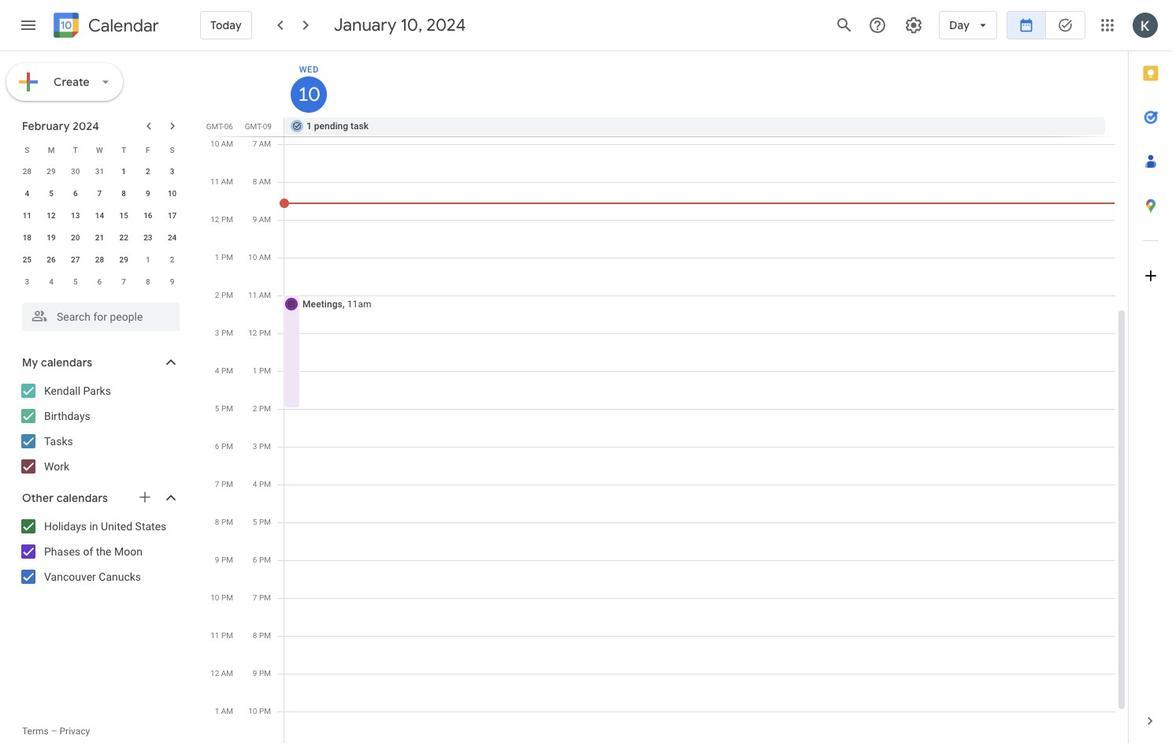 Task type: locate. For each thing, give the bounding box(es) containing it.
20
[[71, 233, 80, 242]]

1 horizontal spatial 10 pm
[[248, 707, 271, 716]]

1 horizontal spatial 10 am
[[248, 253, 271, 262]]

18
[[23, 233, 32, 242]]

0 vertical spatial 12 pm
[[211, 215, 233, 224]]

31
[[95, 167, 104, 176]]

1 pending task button
[[284, 117, 1106, 135]]

2 gmt- from the left
[[245, 122, 263, 131]]

march 1 element
[[139, 251, 158, 270]]

row up 14
[[15, 183, 184, 205]]

5 row from the top
[[15, 227, 184, 249]]

8 down march 1 'element'
[[146, 277, 150, 286]]

am down 06 at the top of the page
[[221, 139, 233, 148]]

february
[[22, 119, 70, 133]]

10 down wed
[[297, 82, 319, 107]]

vancouver
[[44, 571, 96, 583]]

11 inside 'row group'
[[23, 211, 32, 220]]

0 vertical spatial 10 pm
[[211, 593, 233, 602]]

24
[[168, 233, 177, 242]]

march 2 element
[[163, 251, 182, 270]]

9 up 16
[[146, 189, 150, 198]]

0 horizontal spatial 9 pm
[[215, 556, 233, 564]]

0 vertical spatial 11 am
[[210, 177, 233, 186]]

united
[[101, 520, 133, 533]]

1 s from the left
[[25, 145, 29, 154]]

gmt-
[[206, 122, 224, 131], [245, 122, 263, 131]]

row down w
[[15, 161, 184, 183]]

tasks
[[44, 435, 73, 448]]

1 vertical spatial 2 pm
[[253, 404, 271, 413]]

1 vertical spatial 29
[[119, 255, 128, 264]]

1 horizontal spatial 4 pm
[[253, 480, 271, 489]]

14 element
[[90, 206, 109, 225]]

1 horizontal spatial 3 pm
[[253, 442, 271, 451]]

0 vertical spatial 5 pm
[[215, 404, 233, 413]]

date_range
[[1019, 17, 1035, 33]]

other calendars button
[[3, 485, 195, 511]]

gmt- for 09
[[245, 122, 263, 131]]

22
[[119, 233, 128, 242]]

1 horizontal spatial 8 pm
[[253, 631, 271, 640]]

2024 right 10,
[[427, 14, 466, 36]]

7 pm
[[215, 480, 233, 489], [253, 593, 271, 602]]

9 pm right 12 am
[[253, 669, 271, 678]]

row group
[[15, 161, 184, 293]]

january 10, 2024
[[334, 14, 466, 36]]

1 pending task
[[307, 121, 369, 132]]

am
[[221, 139, 233, 148], [259, 139, 271, 148], [221, 177, 233, 186], [259, 177, 271, 186], [259, 215, 271, 224], [259, 253, 271, 262], [259, 291, 271, 299], [221, 669, 233, 678], [221, 707, 233, 716]]

26 element
[[42, 251, 61, 270]]

holidays in united states
[[44, 520, 167, 533]]

20 element
[[66, 229, 85, 247]]

calendars
[[41, 355, 92, 370], [56, 491, 108, 505]]

january 29 element
[[42, 162, 61, 181]]

row up 31 at top left
[[15, 139, 184, 161]]

create
[[54, 75, 90, 89]]

4
[[25, 189, 29, 198], [49, 277, 54, 286], [215, 366, 219, 375], [253, 480, 257, 489]]

28 down 21 element
[[95, 255, 104, 264]]

0 horizontal spatial 2 pm
[[215, 291, 233, 299]]

am down 9 am
[[259, 253, 271, 262]]

3 row from the top
[[15, 183, 184, 205]]

2024
[[427, 14, 466, 36], [73, 119, 99, 133]]

0 vertical spatial 2024
[[427, 14, 466, 36]]

6
[[73, 189, 78, 198], [97, 277, 102, 286], [215, 442, 219, 451], [253, 556, 257, 564]]

row containing 3
[[15, 271, 184, 293]]

february 2024 grid
[[15, 139, 184, 293]]

1 pm
[[215, 253, 233, 262], [253, 366, 271, 375]]

9 am
[[253, 215, 271, 224]]

1 pending task row
[[277, 117, 1128, 136]]

date_range button
[[1007, 6, 1047, 44]]

6 row from the top
[[15, 249, 184, 271]]

am down 12 am
[[221, 707, 233, 716]]

3 pm
[[215, 329, 233, 337], [253, 442, 271, 451]]

0 vertical spatial 28
[[23, 167, 32, 176]]

task_alt button
[[1047, 6, 1086, 44]]

17 element
[[163, 206, 182, 225]]

0 horizontal spatial 12 pm
[[211, 215, 233, 224]]

1 horizontal spatial 2 pm
[[253, 404, 271, 413]]

kendall parks
[[44, 385, 111, 397]]

29 down 22 element
[[119, 255, 128, 264]]

8 pm
[[215, 518, 233, 526], [253, 631, 271, 640]]

m
[[48, 145, 55, 154]]

1 horizontal spatial 28
[[95, 255, 104, 264]]

0 horizontal spatial s
[[25, 145, 29, 154]]

0 horizontal spatial 28
[[23, 167, 32, 176]]

11 am
[[210, 177, 233, 186], [248, 291, 271, 299]]

8 up 9 am
[[253, 177, 257, 186]]

phases
[[44, 545, 80, 558]]

1 horizontal spatial gmt-
[[245, 122, 263, 131]]

1 horizontal spatial t
[[121, 145, 126, 154]]

2 row from the top
[[15, 161, 184, 183]]

1 vertical spatial 5 pm
[[253, 518, 271, 526]]

28 for january 28 element
[[23, 167, 32, 176]]

1 gmt- from the left
[[206, 122, 224, 131]]

6 pm
[[215, 442, 233, 451], [253, 556, 271, 564]]

4 row from the top
[[15, 205, 184, 227]]

s right f
[[170, 145, 175, 154]]

1 vertical spatial 10 pm
[[248, 707, 271, 716]]

0 horizontal spatial 5 pm
[[215, 404, 233, 413]]

1 row from the top
[[15, 139, 184, 161]]

february 2024
[[22, 119, 99, 133]]

1 vertical spatial 1 pm
[[253, 366, 271, 375]]

0 horizontal spatial 8 pm
[[215, 518, 233, 526]]

1 vertical spatial 4 pm
[[253, 480, 271, 489]]

23 element
[[139, 229, 158, 247]]

t
[[73, 145, 78, 154], [121, 145, 126, 154]]

row down 21 element
[[15, 249, 184, 271]]

0 vertical spatial 4 pm
[[215, 366, 233, 375]]

11 up 18
[[23, 211, 32, 220]]

11 left meetings
[[248, 291, 257, 299]]

10 grid
[[202, 51, 1128, 743]]

1 vertical spatial 9 pm
[[253, 669, 271, 678]]

27 element
[[66, 251, 85, 270]]

10 pm
[[211, 593, 233, 602], [248, 707, 271, 716]]

calendars up in
[[56, 491, 108, 505]]

1 horizontal spatial s
[[170, 145, 175, 154]]

10
[[297, 82, 319, 107], [210, 139, 219, 148], [168, 189, 177, 198], [248, 253, 257, 262], [211, 593, 219, 602], [248, 707, 257, 716]]

28 for 28 element
[[95, 255, 104, 264]]

1 vertical spatial 7 pm
[[253, 593, 271, 602]]

12 element
[[42, 206, 61, 225]]

calendars for other calendars
[[56, 491, 108, 505]]

0 horizontal spatial 3 pm
[[215, 329, 233, 337]]

0 horizontal spatial 29
[[47, 167, 56, 176]]

main drawer image
[[19, 16, 38, 35]]

12
[[47, 211, 56, 220], [211, 215, 219, 224], [248, 329, 257, 337], [210, 669, 219, 678]]

8 pm right 11 pm on the bottom of the page
[[253, 631, 271, 640]]

11am
[[347, 299, 372, 310]]

privacy
[[60, 726, 90, 737]]

9 down 8 am
[[253, 215, 257, 224]]

1 horizontal spatial 1 pm
[[253, 366, 271, 375]]

10,
[[401, 14, 423, 36]]

9
[[146, 189, 150, 198], [253, 215, 257, 224], [170, 277, 175, 286], [215, 556, 219, 564], [253, 669, 257, 678]]

row up 28 element
[[15, 227, 184, 249]]

06
[[224, 122, 233, 131]]

0 vertical spatial 7 pm
[[215, 480, 233, 489]]

s
[[25, 145, 29, 154], [170, 145, 175, 154]]

my calendars list
[[3, 378, 195, 479]]

gmt-09
[[245, 122, 272, 131]]

Search for people text field
[[32, 303, 170, 331]]

march 4 element
[[42, 273, 61, 292]]

1 horizontal spatial 6 pm
[[253, 556, 271, 564]]

1 inside button
[[307, 121, 312, 132]]

0 vertical spatial 10 am
[[210, 139, 233, 148]]

january 28 element
[[18, 162, 37, 181]]

gmt-06
[[206, 122, 233, 131]]

11 am left 8 am
[[210, 177, 233, 186]]

19
[[47, 233, 56, 242]]

pm
[[221, 215, 233, 224], [221, 253, 233, 262], [221, 291, 233, 299], [221, 329, 233, 337], [259, 329, 271, 337], [221, 366, 233, 375], [259, 366, 271, 375], [221, 404, 233, 413], [259, 404, 271, 413], [221, 442, 233, 451], [259, 442, 271, 451], [221, 480, 233, 489], [259, 480, 271, 489], [221, 518, 233, 526], [259, 518, 271, 526], [221, 556, 233, 564], [259, 556, 271, 564], [221, 593, 233, 602], [259, 593, 271, 602], [221, 631, 233, 640], [259, 631, 271, 640], [259, 669, 271, 678], [259, 707, 271, 716]]

tab list
[[1129, 51, 1173, 699]]

10 element
[[163, 184, 182, 203]]

0 horizontal spatial 2024
[[73, 119, 99, 133]]

1 vertical spatial 6 pm
[[253, 556, 271, 564]]

0 vertical spatial 9 pm
[[215, 556, 233, 564]]

meetings , 11am
[[303, 299, 372, 310]]

10 am down 9 am
[[248, 253, 271, 262]]

calendars inside dropdown button
[[41, 355, 92, 370]]

13
[[71, 211, 80, 220]]

0 vertical spatial 8 pm
[[215, 518, 233, 526]]

15 element
[[114, 206, 133, 225]]

calendar heading
[[85, 15, 159, 37]]

5
[[49, 189, 54, 198], [73, 277, 78, 286], [215, 404, 219, 413], [253, 518, 257, 526]]

0 vertical spatial 2 pm
[[215, 291, 233, 299]]

10 up 17
[[168, 189, 177, 198]]

8 inside the march 8 element
[[146, 277, 150, 286]]

row containing 25
[[15, 249, 184, 271]]

1 vertical spatial 11 am
[[248, 291, 271, 299]]

0 horizontal spatial 1 pm
[[215, 253, 233, 262]]

w
[[96, 145, 103, 154]]

2
[[146, 167, 150, 176], [170, 255, 175, 264], [215, 291, 219, 299], [253, 404, 257, 413]]

0 vertical spatial 29
[[47, 167, 56, 176]]

4 inside march 4 element
[[49, 277, 54, 286]]

gmt- up 7 am
[[245, 122, 263, 131]]

9 pm up 11 pm on the bottom of the page
[[215, 556, 233, 564]]

1 inside 'element'
[[146, 255, 150, 264]]

1 vertical spatial calendars
[[56, 491, 108, 505]]

7
[[253, 139, 257, 148], [97, 189, 102, 198], [122, 277, 126, 286], [215, 480, 219, 489], [253, 593, 257, 602]]

11
[[210, 177, 219, 186], [23, 211, 32, 220], [248, 291, 257, 299], [211, 631, 219, 640]]

my
[[22, 355, 38, 370]]

other calendars list
[[3, 514, 195, 589]]

8 up 15
[[122, 189, 126, 198]]

t left f
[[121, 145, 126, 154]]

8 pm right states
[[215, 518, 233, 526]]

12 pm
[[211, 215, 233, 224], [248, 329, 271, 337]]

10 pm up 11 pm on the bottom of the page
[[211, 593, 233, 602]]

row containing 11
[[15, 205, 184, 227]]

my calendars
[[22, 355, 92, 370]]

1 horizontal spatial 12 pm
[[248, 329, 271, 337]]

19 element
[[42, 229, 61, 247]]

29 down the m in the top left of the page
[[47, 167, 56, 176]]

row up 21
[[15, 205, 184, 227]]

calendars up kendall
[[41, 355, 92, 370]]

calendar
[[88, 15, 159, 37]]

7 row from the top
[[15, 271, 184, 293]]

1 vertical spatial 28
[[95, 255, 104, 264]]

0 horizontal spatial gmt-
[[206, 122, 224, 131]]

1 t from the left
[[73, 145, 78, 154]]

today button
[[200, 6, 252, 44]]

am down 8 am
[[259, 215, 271, 224]]

0 horizontal spatial 4 pm
[[215, 366, 233, 375]]

am left 8 am
[[221, 177, 233, 186]]

11 right 10 element
[[210, 177, 219, 186]]

,
[[343, 299, 345, 310]]

t up 30
[[73, 145, 78, 154]]

11 am left meetings
[[248, 291, 271, 299]]

privacy link
[[60, 726, 90, 737]]

10 pm right 1 am on the left bottom of the page
[[248, 707, 271, 716]]

None search field
[[0, 296, 195, 331]]

9 up 11 pm on the bottom of the page
[[215, 556, 219, 564]]

28 left january 29 element
[[23, 167, 32, 176]]

11 pm
[[211, 631, 233, 640]]

settings menu image
[[905, 16, 924, 35]]

row containing s
[[15, 139, 184, 161]]

1 horizontal spatial 29
[[119, 255, 128, 264]]

row down 28 element
[[15, 271, 184, 293]]

0 vertical spatial calendars
[[41, 355, 92, 370]]

10 am down gmt-06
[[210, 139, 233, 148]]

1 horizontal spatial 2024
[[427, 14, 466, 36]]

row
[[15, 139, 184, 161], [15, 161, 184, 183], [15, 183, 184, 205], [15, 205, 184, 227], [15, 227, 184, 249], [15, 249, 184, 271], [15, 271, 184, 293]]

gmt- left gmt-09
[[206, 122, 224, 131]]

s up january 28 element
[[25, 145, 29, 154]]

pending
[[314, 121, 348, 132]]

28
[[23, 167, 32, 176], [95, 255, 104, 264]]

3
[[170, 167, 175, 176], [25, 277, 29, 286], [215, 329, 219, 337], [253, 442, 257, 451]]

0 vertical spatial 3 pm
[[215, 329, 233, 337]]

8
[[253, 177, 257, 186], [122, 189, 126, 198], [146, 277, 150, 286], [215, 518, 219, 526], [253, 631, 257, 640]]

24 element
[[163, 229, 182, 247]]

2024 up w
[[73, 119, 99, 133]]

0 horizontal spatial 10 am
[[210, 139, 233, 148]]

calendar element
[[50, 9, 159, 44]]

4 pm
[[215, 366, 233, 375], [253, 480, 271, 489]]

0 vertical spatial 6 pm
[[215, 442, 233, 451]]

calendars inside dropdown button
[[56, 491, 108, 505]]

0 horizontal spatial t
[[73, 145, 78, 154]]



Task type: describe. For each thing, give the bounding box(es) containing it.
1 vertical spatial 8 pm
[[253, 631, 271, 640]]

11 element
[[18, 206, 37, 225]]

terms – privacy
[[22, 726, 90, 737]]

8 right states
[[215, 518, 219, 526]]

0 horizontal spatial 7 pm
[[215, 480, 233, 489]]

task_alt
[[1058, 17, 1074, 33]]

row group containing 28
[[15, 161, 184, 293]]

6 inside 'element'
[[97, 277, 102, 286]]

10 inside wed 10
[[297, 82, 319, 107]]

10 up 11 pm on the bottom of the page
[[211, 593, 219, 602]]

25 element
[[18, 251, 37, 270]]

meetings
[[303, 299, 343, 310]]

march 7 element
[[114, 273, 133, 292]]

states
[[135, 520, 167, 533]]

of
[[83, 545, 93, 558]]

wednesday, january 10, today element
[[291, 76, 327, 113]]

other
[[22, 491, 54, 505]]

terms link
[[22, 726, 49, 737]]

day button
[[940, 6, 998, 44]]

am left meetings
[[259, 291, 271, 299]]

1 vertical spatial 10 am
[[248, 253, 271, 262]]

january 31 element
[[90, 162, 109, 181]]

0 horizontal spatial 10 pm
[[211, 593, 233, 602]]

15
[[119, 211, 128, 220]]

canucks
[[99, 571, 141, 583]]

wed 10
[[297, 65, 319, 107]]

10 down gmt-06
[[210, 139, 219, 148]]

moon
[[114, 545, 143, 558]]

25
[[23, 255, 32, 264]]

gmt- for 06
[[206, 122, 224, 131]]

today
[[210, 18, 242, 32]]

22 element
[[114, 229, 133, 247]]

23
[[144, 233, 153, 242]]

1 vertical spatial 12 pm
[[248, 329, 271, 337]]

other calendars
[[22, 491, 108, 505]]

0 horizontal spatial 11 am
[[210, 177, 233, 186]]

work
[[44, 460, 69, 473]]

kendall
[[44, 385, 80, 397]]

28 element
[[90, 251, 109, 270]]

8 right 11 pm on the bottom of the page
[[253, 631, 257, 640]]

my calendars button
[[3, 350, 195, 375]]

9 right 12 am
[[253, 669, 257, 678]]

10 inside 'row group'
[[168, 189, 177, 198]]

january 30 element
[[66, 162, 85, 181]]

row containing 28
[[15, 161, 184, 183]]

march 6 element
[[90, 273, 109, 292]]

march 8 element
[[139, 273, 158, 292]]

in
[[89, 520, 98, 533]]

–
[[51, 726, 57, 737]]

am up 9 am
[[259, 177, 271, 186]]

8 am
[[253, 177, 271, 186]]

29 for january 29 element
[[47, 167, 56, 176]]

0 vertical spatial 1 pm
[[215, 253, 233, 262]]

am down 09 at the top left
[[259, 139, 271, 148]]

21
[[95, 233, 104, 242]]

row containing 4
[[15, 183, 184, 205]]

09
[[263, 122, 272, 131]]

create button
[[6, 63, 123, 101]]

11 up 12 am
[[211, 631, 219, 640]]

holidays
[[44, 520, 87, 533]]

phases of the moon
[[44, 545, 143, 558]]

7 am
[[253, 139, 271, 148]]

january
[[334, 14, 397, 36]]

1 horizontal spatial 5 pm
[[253, 518, 271, 526]]

1 horizontal spatial 9 pm
[[253, 669, 271, 678]]

1 horizontal spatial 11 am
[[248, 291, 271, 299]]

terms
[[22, 726, 49, 737]]

1 horizontal spatial 7 pm
[[253, 593, 271, 602]]

parks
[[83, 385, 111, 397]]

14
[[95, 211, 104, 220]]

16 element
[[139, 206, 158, 225]]

29 element
[[114, 251, 133, 270]]

march 5 element
[[66, 273, 85, 292]]

vancouver canucks
[[44, 571, 141, 583]]

26
[[47, 255, 56, 264]]

birthdays
[[44, 410, 90, 422]]

29 for 29 element
[[119, 255, 128, 264]]

17
[[168, 211, 177, 220]]

am up 1 am on the left bottom of the page
[[221, 669, 233, 678]]

2 s from the left
[[170, 145, 175, 154]]

march 9 element
[[163, 273, 182, 292]]

16
[[144, 211, 153, 220]]

12 am
[[210, 669, 233, 678]]

1 am
[[215, 707, 233, 716]]

1 vertical spatial 2024
[[73, 119, 99, 133]]

row containing 18
[[15, 227, 184, 249]]

13 element
[[66, 206, 85, 225]]

day
[[950, 18, 970, 32]]

wed
[[299, 65, 319, 75]]

21 element
[[90, 229, 109, 247]]

task
[[351, 121, 369, 132]]

2 t from the left
[[121, 145, 126, 154]]

1 vertical spatial 3 pm
[[253, 442, 271, 451]]

18 element
[[18, 229, 37, 247]]

12 inside 'row group'
[[47, 211, 56, 220]]

add other calendars image
[[137, 489, 153, 505]]

27
[[71, 255, 80, 264]]

10 down 9 am
[[248, 253, 257, 262]]

f
[[146, 145, 150, 154]]

30
[[71, 167, 80, 176]]

the
[[96, 545, 112, 558]]

0 horizontal spatial 6 pm
[[215, 442, 233, 451]]

calendars for my calendars
[[41, 355, 92, 370]]

march 3 element
[[18, 273, 37, 292]]

10 right 1 am on the left bottom of the page
[[248, 707, 257, 716]]

9 down march 2 element
[[170, 277, 175, 286]]



Task type: vqa. For each thing, say whether or not it's contained in the screenshot.
the topmost 3 PM
yes



